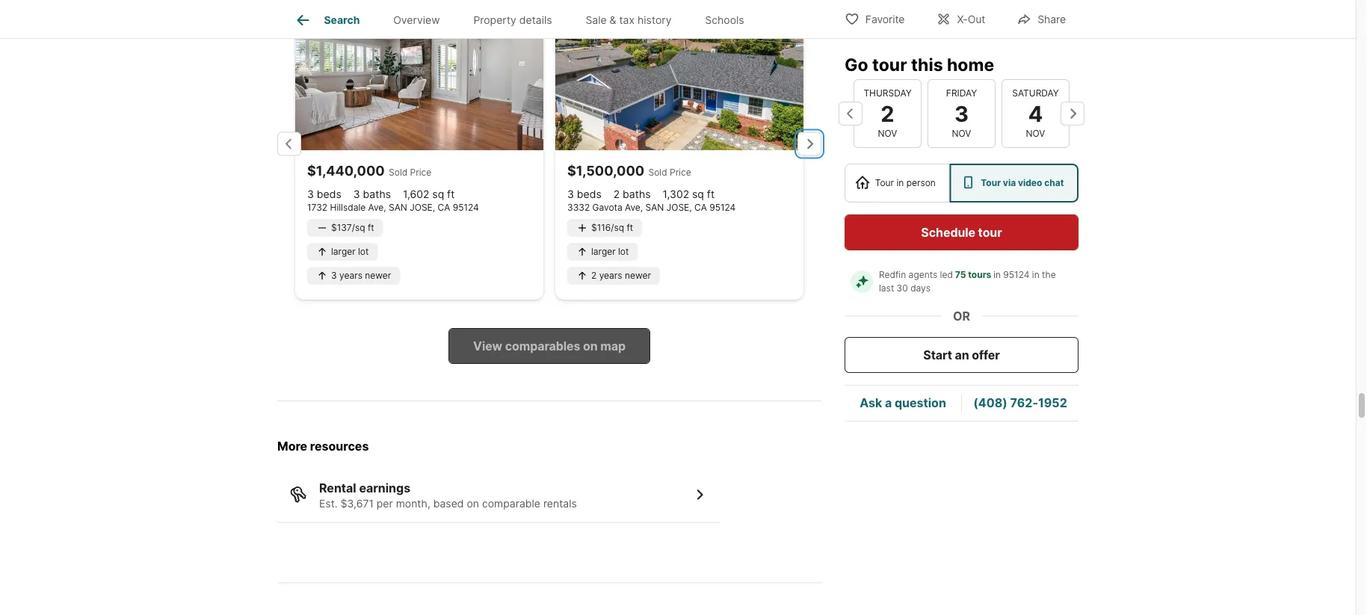 Task type: locate. For each thing, give the bounding box(es) containing it.
95124
[[453, 202, 479, 213], [710, 202, 736, 213], [1004, 270, 1030, 280]]

larger lot down $116/sq ft
[[592, 247, 629, 257]]

1 horizontal spatial years
[[600, 270, 623, 281]]

tax
[[620, 14, 635, 26]]

lot up the 3 years newer
[[358, 247, 369, 257]]

jose, down the 1,602 sq ft
[[410, 202, 435, 213]]

1 horizontal spatial 95124
[[710, 202, 736, 213]]

tour right schedule
[[979, 225, 1003, 240]]

ca
[[438, 202, 450, 213], [695, 202, 707, 213]]

larger lot for $1,440,000
[[331, 247, 369, 257]]

home
[[948, 54, 995, 75]]

in
[[897, 178, 904, 188], [994, 270, 1001, 280], [1033, 270, 1040, 280]]

2 years from the left
[[600, 270, 623, 281]]

nov down thursday
[[878, 128, 898, 139]]

1 horizontal spatial 3 beds
[[568, 188, 602, 201]]

sq right 1,302
[[693, 188, 704, 201]]

0 vertical spatial on
[[583, 339, 598, 353]]

tour via video chat
[[981, 178, 1065, 188]]

tour inside button
[[979, 225, 1003, 240]]

sold up 1,302
[[649, 167, 668, 178]]

0 horizontal spatial sold
[[389, 167, 408, 178]]

in right the tours
[[994, 270, 1001, 280]]

ca down 1,302 sq ft
[[695, 202, 707, 213]]

thursday
[[864, 88, 912, 99]]

0 horizontal spatial baths
[[363, 188, 391, 201]]

0 horizontal spatial nov
[[878, 128, 898, 139]]

gavota
[[593, 202, 623, 213]]

nov
[[878, 128, 898, 139], [953, 128, 972, 139], [1027, 128, 1046, 139]]

1 horizontal spatial beds
[[577, 188, 602, 201]]

larger lot down $137/sq
[[331, 247, 369, 257]]

lot up "2 years newer"
[[619, 247, 629, 257]]

1 beds from the left
[[317, 188, 342, 201]]

2 horizontal spatial in
[[1033, 270, 1040, 280]]

tour left via
[[981, 178, 1002, 188]]

2 beds from the left
[[577, 188, 602, 201]]

0 horizontal spatial price
[[410, 167, 432, 178]]

price
[[410, 167, 432, 178], [670, 167, 692, 178]]

price inside $1,500,000 sold price
[[670, 167, 692, 178]]

baths for $1,500,000
[[623, 188, 651, 201]]

nov down friday
[[953, 128, 972, 139]]

newer
[[365, 270, 391, 281], [625, 270, 651, 281]]

via
[[1004, 178, 1017, 188]]

2 nov from the left
[[953, 128, 972, 139]]

larger
[[331, 247, 356, 257], [592, 247, 616, 257]]

None button
[[854, 79, 922, 148], [928, 79, 996, 148], [1002, 79, 1070, 148], [854, 79, 922, 148], [928, 79, 996, 148], [1002, 79, 1070, 148]]

newer down $137/sq ft
[[365, 270, 391, 281]]

1732 hillsdale ave, san jose, ca 95124
[[307, 202, 479, 213]]

tour up thursday
[[873, 54, 908, 75]]

0 vertical spatial tour
[[873, 54, 908, 75]]

baths
[[363, 188, 391, 201], [623, 188, 651, 201]]

1 vertical spatial next image
[[798, 132, 822, 156]]

jose,
[[410, 202, 435, 213], [667, 202, 692, 213]]

2 sq from the left
[[693, 188, 704, 201]]

ave,
[[368, 202, 386, 213], [625, 202, 643, 213]]

sq
[[433, 188, 444, 201], [693, 188, 704, 201]]

1 horizontal spatial tour
[[979, 225, 1003, 240]]

1 san from the left
[[389, 202, 408, 213]]

nov inside friday 3 nov
[[953, 128, 972, 139]]

0 horizontal spatial larger lot
[[331, 247, 369, 257]]

1 horizontal spatial larger lot
[[592, 247, 629, 257]]

1 horizontal spatial next image
[[1061, 102, 1085, 126]]

years down $116/sq ft
[[600, 270, 623, 281]]

1 tour from the left
[[876, 178, 895, 188]]

map
[[601, 339, 626, 353]]

list box containing tour in person
[[845, 164, 1079, 203]]

1 3 beds from the left
[[307, 188, 342, 201]]

1 horizontal spatial on
[[583, 339, 598, 353]]

0 horizontal spatial newer
[[365, 270, 391, 281]]

search link
[[294, 11, 360, 29]]

tour for schedule
[[979, 225, 1003, 240]]

overview
[[394, 14, 440, 26]]

larger lot
[[331, 247, 369, 257], [592, 247, 629, 257]]

$1,440,000
[[307, 162, 385, 179]]

start an offer button
[[845, 337, 1079, 373]]

hillsdale
[[330, 202, 366, 213]]

tour for tour in person
[[876, 178, 895, 188]]

2 price from the left
[[670, 167, 692, 178]]

sq right 1,602
[[433, 188, 444, 201]]

1 ave, from the left
[[368, 202, 386, 213]]

1 horizontal spatial newer
[[625, 270, 651, 281]]

ft right 1,602
[[447, 188, 455, 201]]

price inside $1,440,000 sold price
[[410, 167, 432, 178]]

762-
[[1011, 396, 1039, 411]]

95124 left the
[[1004, 270, 1030, 280]]

next image
[[1061, 102, 1085, 126], [798, 132, 822, 156]]

3 beds up '1732'
[[307, 188, 342, 201]]

3 beds
[[307, 188, 342, 201], [568, 188, 602, 201]]

baths up the 1732 hillsdale ave, san jose, ca 95124
[[363, 188, 391, 201]]

1 horizontal spatial ave,
[[625, 202, 643, 213]]

0 vertical spatial next image
[[1061, 102, 1085, 126]]

friday
[[947, 88, 978, 99]]

2 for years
[[592, 270, 597, 281]]

3 beds up 3332
[[568, 188, 602, 201]]

tour via video chat option
[[950, 164, 1079, 203]]

0 horizontal spatial san
[[389, 202, 408, 213]]

1 ca from the left
[[438, 202, 450, 213]]

sold inside $1,500,000 sold price
[[649, 167, 668, 178]]

in the last 30 days
[[880, 270, 1059, 294]]

2 3 beds from the left
[[568, 188, 602, 201]]

0 horizontal spatial in
[[897, 178, 904, 188]]

property details tab
[[457, 2, 569, 38]]

4
[[1029, 100, 1044, 127]]

1 horizontal spatial larger
[[592, 247, 616, 257]]

nov for 2
[[878, 128, 898, 139]]

est.
[[319, 497, 338, 510]]

years down $137/sq ft
[[340, 270, 363, 281]]

0 horizontal spatial larger
[[331, 247, 356, 257]]

on
[[583, 339, 598, 353], [467, 497, 479, 510]]

jose, for $1,440,000
[[410, 202, 435, 213]]

in left person
[[897, 178, 904, 188]]

baths for $1,440,000
[[363, 188, 391, 201]]

jose, down 1,302
[[667, 202, 692, 213]]

on right based
[[467, 497, 479, 510]]

&
[[610, 14, 617, 26]]

1,602 sq ft
[[403, 188, 455, 201]]

3 beds for $1,500,000
[[568, 188, 602, 201]]

2 newer from the left
[[625, 270, 651, 281]]

95124 down 1,302 sq ft
[[710, 202, 736, 213]]

1 horizontal spatial jose,
[[667, 202, 692, 213]]

larger for $1,440,000
[[331, 247, 356, 257]]

1,602
[[403, 188, 430, 201]]

1 horizontal spatial baths
[[623, 188, 651, 201]]

nov inside "thursday 2 nov"
[[878, 128, 898, 139]]

beds up 3332
[[577, 188, 602, 201]]

1 larger lot from the left
[[331, 247, 369, 257]]

1952
[[1039, 396, 1068, 411]]

3 nov from the left
[[1027, 128, 1046, 139]]

1 horizontal spatial sold
[[649, 167, 668, 178]]

san down 1,302
[[646, 202, 664, 213]]

1 lot from the left
[[358, 247, 369, 257]]

2 for baths
[[614, 188, 620, 201]]

1 baths from the left
[[363, 188, 391, 201]]

3 down friday
[[955, 100, 969, 127]]

price up 1,302
[[670, 167, 692, 178]]

3 baths
[[354, 188, 391, 201]]

0 horizontal spatial 2
[[592, 270, 597, 281]]

1 horizontal spatial san
[[646, 202, 664, 213]]

this
[[912, 54, 944, 75]]

details
[[520, 14, 552, 26]]

2 down thursday
[[881, 100, 895, 127]]

nov down 4
[[1027, 128, 1046, 139]]

san
[[389, 202, 408, 213], [646, 202, 664, 213]]

sold for $1,440,000
[[389, 167, 408, 178]]

2 horizontal spatial 2
[[881, 100, 895, 127]]

ave, down 2 baths
[[625, 202, 643, 213]]

favorite button
[[832, 3, 918, 34]]

larger down $137/sq
[[331, 247, 356, 257]]

beds up '1732'
[[317, 188, 342, 201]]

2 larger from the left
[[592, 247, 616, 257]]

price up 1,602
[[410, 167, 432, 178]]

in left the
[[1033, 270, 1040, 280]]

3 up '1732'
[[307, 188, 314, 201]]

sold inside $1,440,000 sold price
[[389, 167, 408, 178]]

ft right $116/sq
[[627, 223, 634, 233]]

lot for $1,440,000
[[358, 247, 369, 257]]

2 jose, from the left
[[667, 202, 692, 213]]

photo of 1732 hillsdale ave, san jose, ca 95124 image
[[295, 0, 544, 150]]

2 horizontal spatial nov
[[1027, 128, 1046, 139]]

a
[[885, 396, 892, 411]]

1 vertical spatial 2
[[614, 188, 620, 201]]

out
[[968, 13, 986, 26]]

tab list containing search
[[277, 0, 773, 38]]

1 horizontal spatial lot
[[619, 247, 629, 257]]

2 ca from the left
[[695, 202, 707, 213]]

more
[[277, 439, 308, 454]]

1 sold from the left
[[389, 167, 408, 178]]

list box
[[845, 164, 1079, 203]]

sq for $1,440,000
[[433, 188, 444, 201]]

0 horizontal spatial years
[[340, 270, 363, 281]]

on left map
[[583, 339, 598, 353]]

tour for tour via video chat
[[981, 178, 1002, 188]]

1 horizontal spatial nov
[[953, 128, 972, 139]]

2 san from the left
[[646, 202, 664, 213]]

1 larger from the left
[[331, 247, 356, 257]]

1 jose, from the left
[[410, 202, 435, 213]]

3
[[955, 100, 969, 127], [307, 188, 314, 201], [354, 188, 360, 201], [568, 188, 574, 201], [331, 270, 337, 281]]

1 years from the left
[[340, 270, 363, 281]]

ave, down 3 baths
[[368, 202, 386, 213]]

0 horizontal spatial beds
[[317, 188, 342, 201]]

1 horizontal spatial ca
[[695, 202, 707, 213]]

0 horizontal spatial tour
[[873, 54, 908, 75]]

$1,500,000
[[568, 162, 645, 179]]

chat
[[1045, 178, 1065, 188]]

0 horizontal spatial sq
[[433, 188, 444, 201]]

2 sold from the left
[[649, 167, 668, 178]]

on inside button
[[583, 339, 598, 353]]

0 horizontal spatial 3 beds
[[307, 188, 342, 201]]

0 horizontal spatial tour
[[876, 178, 895, 188]]

1 horizontal spatial tour
[[981, 178, 1002, 188]]

years for $1,500,000
[[600, 270, 623, 281]]

1,302
[[663, 188, 690, 201]]

san down 1,602
[[389, 202, 408, 213]]

tour left person
[[876, 178, 895, 188]]

2
[[881, 100, 895, 127], [614, 188, 620, 201], [592, 270, 597, 281]]

2 down $116/sq
[[592, 270, 597, 281]]

saturday 4 nov
[[1013, 88, 1060, 139]]

jose, for $1,500,000
[[667, 202, 692, 213]]

0 vertical spatial 2
[[881, 100, 895, 127]]

sold up 1,602
[[389, 167, 408, 178]]

2 larger lot from the left
[[592, 247, 629, 257]]

view comparables on map button
[[449, 328, 651, 364]]

0 horizontal spatial 95124
[[453, 202, 479, 213]]

redfin agents led 75 tours in 95124
[[880, 270, 1030, 280]]

1 newer from the left
[[365, 270, 391, 281]]

2 ave, from the left
[[625, 202, 643, 213]]

1 sq from the left
[[433, 188, 444, 201]]

3332 gavota ave, san jose, ca 95124
[[568, 202, 736, 213]]

$116/sq ft
[[592, 223, 634, 233]]

2 vertical spatial 2
[[592, 270, 597, 281]]

2 baths
[[614, 188, 651, 201]]

ft
[[447, 188, 455, 201], [707, 188, 715, 201], [368, 223, 374, 233], [627, 223, 634, 233]]

newer down $116/sq ft
[[625, 270, 651, 281]]

1 nov from the left
[[878, 128, 898, 139]]

2 up gavota
[[614, 188, 620, 201]]

0 horizontal spatial ca
[[438, 202, 450, 213]]

1 vertical spatial tour
[[979, 225, 1003, 240]]

1 horizontal spatial price
[[670, 167, 692, 178]]

previous image
[[839, 102, 863, 126]]

3 down $137/sq
[[331, 270, 337, 281]]

95124 down the 1,602 sq ft
[[453, 202, 479, 213]]

0 horizontal spatial jose,
[[410, 202, 435, 213]]

larger down $116/sq
[[592, 247, 616, 257]]

$3,671
[[341, 497, 374, 510]]

1 horizontal spatial sq
[[693, 188, 704, 201]]

1 vertical spatial on
[[467, 497, 479, 510]]

nov inside saturday 4 nov
[[1027, 128, 1046, 139]]

on inside rental earnings est. $3,671 per month, based on comparable rentals
[[467, 497, 479, 510]]

nov for 4
[[1027, 128, 1046, 139]]

1 horizontal spatial 2
[[614, 188, 620, 201]]

0 horizontal spatial lot
[[358, 247, 369, 257]]

0 horizontal spatial on
[[467, 497, 479, 510]]

tab list
[[277, 0, 773, 38]]

1 price from the left
[[410, 167, 432, 178]]

2 lot from the left
[[619, 247, 629, 257]]

1 horizontal spatial in
[[994, 270, 1001, 280]]

in inside the in the last 30 days
[[1033, 270, 1040, 280]]

0 horizontal spatial next image
[[798, 132, 822, 156]]

ca down the 1,602 sq ft
[[438, 202, 450, 213]]

last
[[880, 283, 895, 294]]

2 tour from the left
[[981, 178, 1002, 188]]

rental earnings est. $3,671 per month, based on comparable rentals
[[319, 481, 577, 510]]

x-out
[[958, 13, 986, 26]]

baths up 3332 gavota ave, san jose, ca 95124 at the top of the page
[[623, 188, 651, 201]]

0 horizontal spatial ave,
[[368, 202, 386, 213]]

2 baths from the left
[[623, 188, 651, 201]]

x-
[[958, 13, 968, 26]]



Task type: vqa. For each thing, say whether or not it's contained in the screenshot.
the rightmost sq
yes



Task type: describe. For each thing, give the bounding box(es) containing it.
x-out button
[[924, 3, 999, 34]]

tour in person option
[[845, 164, 950, 203]]

sq for $1,500,000
[[693, 188, 704, 201]]

person
[[907, 178, 936, 188]]

2 inside "thursday 2 nov"
[[881, 100, 895, 127]]

ask a question link
[[860, 396, 947, 411]]

1732
[[307, 202, 328, 213]]

$1,500,000 sold price
[[568, 162, 692, 179]]

schedule tour button
[[845, 215, 1079, 251]]

property
[[474, 14, 517, 26]]

start
[[924, 348, 953, 362]]

3 up hillsdale
[[354, 188, 360, 201]]

go tour this home
[[845, 54, 995, 75]]

30
[[897, 283, 909, 294]]

per
[[377, 497, 393, 510]]

(408) 762-1952
[[974, 396, 1068, 411]]

go
[[845, 54, 869, 75]]

ca for $1,440,000
[[438, 202, 450, 213]]

san for $1,500,000
[[646, 202, 664, 213]]

price for $1,500,000
[[670, 167, 692, 178]]

schedule
[[922, 225, 976, 240]]

next image for previous image
[[1061, 102, 1085, 126]]

ave, for $1,500,000
[[625, 202, 643, 213]]

$1,440,000 sold price
[[307, 162, 432, 179]]

saturday
[[1013, 88, 1060, 99]]

$137/sq ft
[[331, 223, 374, 233]]

san for $1,440,000
[[389, 202, 408, 213]]

ask
[[860, 396, 883, 411]]

offer
[[972, 348, 1000, 362]]

$116/sq
[[592, 223, 625, 233]]

ask a question
[[860, 396, 947, 411]]

led
[[941, 270, 953, 280]]

newer for $1,440,000
[[365, 270, 391, 281]]

schools tab
[[689, 2, 761, 38]]

share button
[[1005, 3, 1079, 34]]

nov for 3
[[953, 128, 972, 139]]

share
[[1038, 13, 1067, 26]]

beds for $1,500,000
[[577, 188, 602, 201]]

beds for $1,440,000
[[317, 188, 342, 201]]

overview tab
[[377, 2, 457, 38]]

3 up 3332
[[568, 188, 574, 201]]

tours
[[969, 270, 992, 280]]

$137/sq
[[331, 223, 365, 233]]

sale
[[586, 14, 607, 26]]

ca for $1,500,000
[[695, 202, 707, 213]]

schools
[[705, 14, 745, 26]]

photo of 3332 gavota ave, san jose, ca 95124 image
[[556, 0, 804, 150]]

agents
[[909, 270, 938, 280]]

favorite
[[866, 13, 905, 26]]

days
[[911, 283, 931, 294]]

search
[[324, 14, 360, 26]]

(408) 762-1952 link
[[974, 396, 1068, 411]]

comparables
[[505, 339, 581, 353]]

1,302 sq ft
[[663, 188, 715, 201]]

75
[[956, 270, 967, 280]]

next image for previous icon
[[798, 132, 822, 156]]

earnings
[[359, 481, 411, 496]]

3 inside friday 3 nov
[[955, 100, 969, 127]]

rentals
[[544, 497, 577, 510]]

video
[[1019, 178, 1043, 188]]

based
[[434, 497, 464, 510]]

thursday 2 nov
[[864, 88, 912, 139]]

3 beds for $1,440,000
[[307, 188, 342, 201]]

(408)
[[974, 396, 1008, 411]]

ft right 1,302
[[707, 188, 715, 201]]

view
[[473, 339, 503, 353]]

more resources
[[277, 439, 369, 454]]

price for $1,440,000
[[410, 167, 432, 178]]

2 years newer
[[592, 270, 651, 281]]

ft right $137/sq
[[368, 223, 374, 233]]

95124 for $1,500,000
[[710, 202, 736, 213]]

month,
[[396, 497, 431, 510]]

tour for go
[[873, 54, 908, 75]]

friday 3 nov
[[947, 88, 978, 139]]

ave, for $1,440,000
[[368, 202, 386, 213]]

the
[[1043, 270, 1057, 280]]

years for $1,440,000
[[340, 270, 363, 281]]

rental
[[319, 481, 357, 496]]

resources
[[310, 439, 369, 454]]

view comparables on map
[[473, 339, 626, 353]]

start an offer
[[924, 348, 1000, 362]]

redfin
[[880, 270, 907, 280]]

question
[[895, 396, 947, 411]]

an
[[956, 348, 970, 362]]

lot for $1,500,000
[[619, 247, 629, 257]]

sale & tax history
[[586, 14, 672, 26]]

in inside option
[[897, 178, 904, 188]]

or
[[954, 309, 971, 323]]

2 horizontal spatial 95124
[[1004, 270, 1030, 280]]

property details
[[474, 14, 552, 26]]

newer for $1,500,000
[[625, 270, 651, 281]]

history
[[638, 14, 672, 26]]

comparable
[[482, 497, 541, 510]]

previous image
[[277, 132, 301, 156]]

95124 for $1,440,000
[[453, 202, 479, 213]]

tour in person
[[876, 178, 936, 188]]

schedule tour
[[922, 225, 1003, 240]]

3332
[[568, 202, 590, 213]]

sold for $1,500,000
[[649, 167, 668, 178]]

larger for $1,500,000
[[592, 247, 616, 257]]

3 years newer
[[331, 270, 391, 281]]

larger lot for $1,500,000
[[592, 247, 629, 257]]

sale & tax history tab
[[569, 2, 689, 38]]



